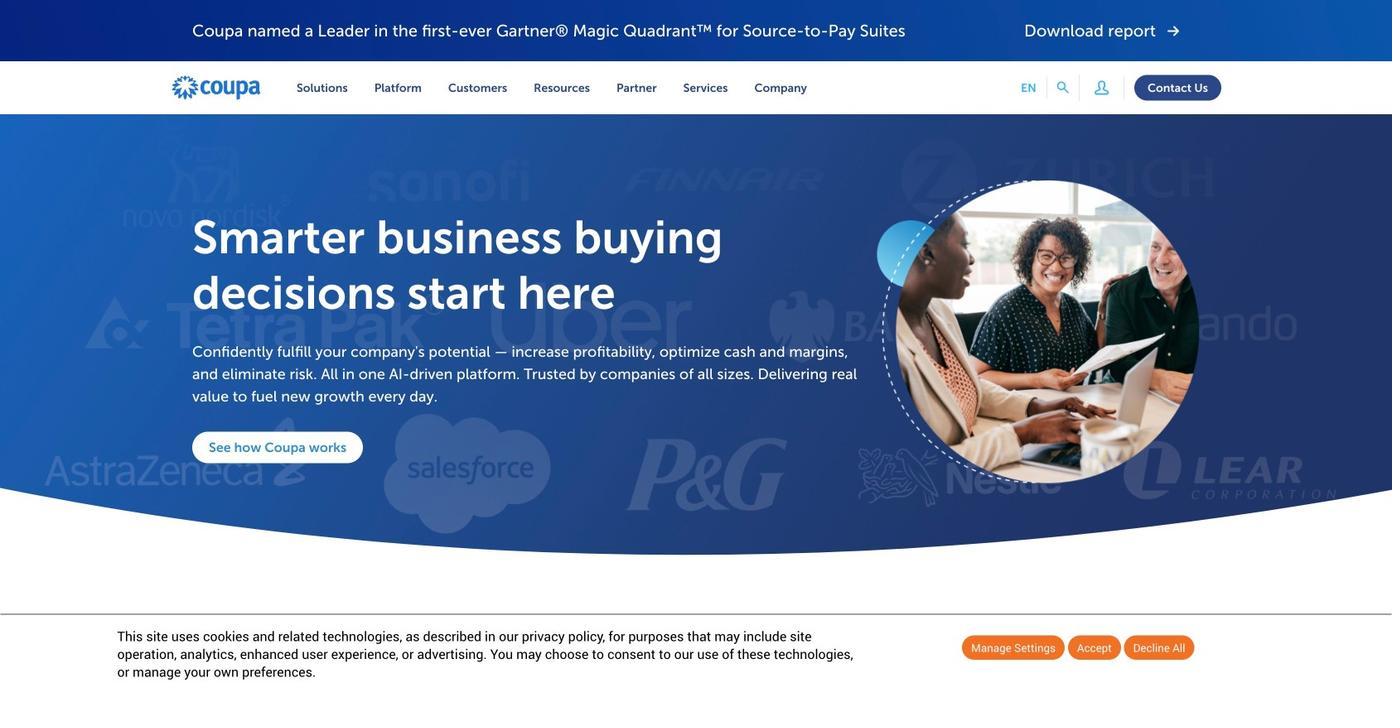 Task type: describe. For each thing, give the bounding box(es) containing it.
mag glass image
[[1057, 82, 1069, 94]]



Task type: vqa. For each thing, say whether or not it's contained in the screenshot.
leftmost Headshot of staff member image
no



Task type: locate. For each thing, give the bounding box(es) containing it.
home image
[[171, 75, 262, 101]]

staff members talking image
[[877, 181, 1200, 484]]

platform_user_centric image
[[1090, 76, 1114, 100]]



